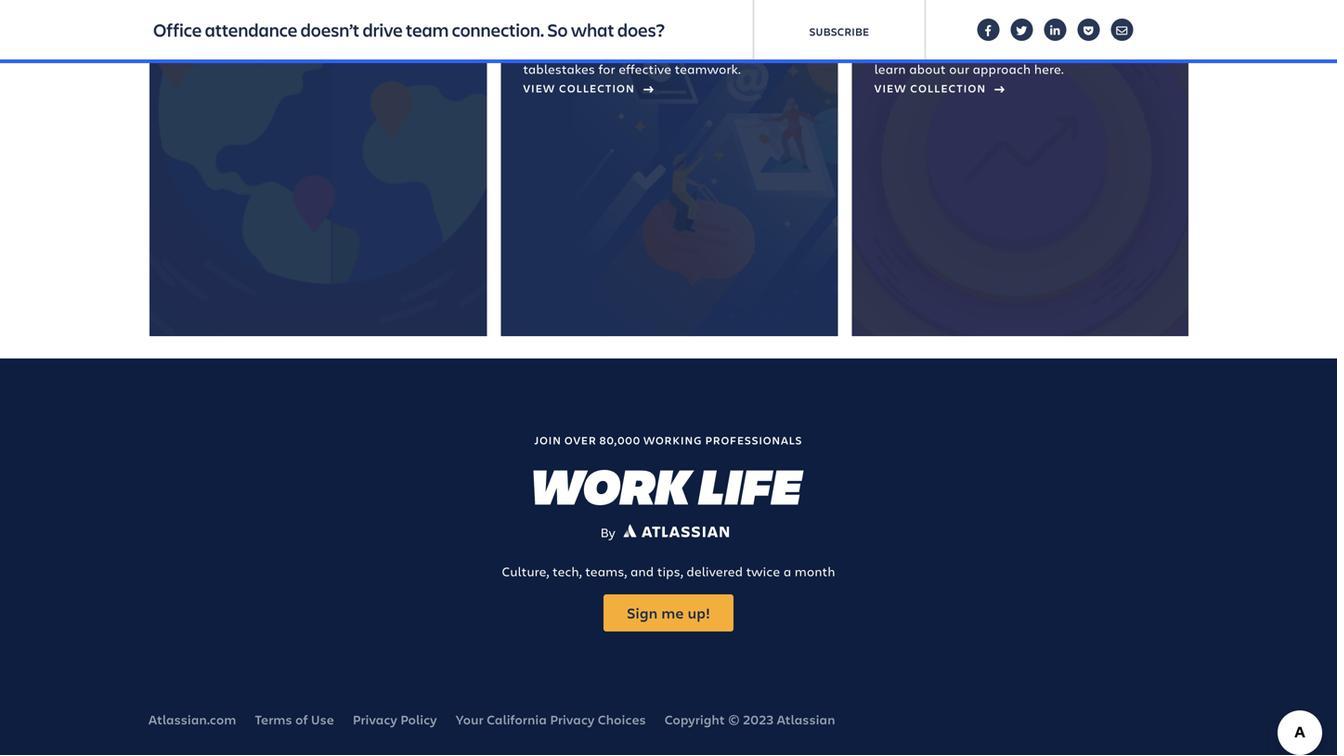 Task type: locate. For each thing, give the bounding box(es) containing it.
of left ways
[[972, 38, 984, 55]]

there are loads of ways to grow a company – learn about our approach here.
[[875, 38, 1152, 78]]

0 vertical spatial our
[[406, 0, 426, 16]]

work-from-home tips and ideas, from our team to yours.
[[172, 0, 462, 39]]

tablestakes
[[523, 60, 595, 78]]

1 horizontal spatial view collection
[[875, 81, 990, 96]]

copyright
[[665, 711, 725, 728]]

of left use
[[295, 711, 308, 728]]

your california privacy choices element
[[456, 706, 646, 733]]

0 horizontal spatial view collection
[[523, 81, 639, 96]]

collection down about
[[910, 81, 987, 96]]

view down learn
[[875, 81, 907, 96]]

0 horizontal spatial to
[[172, 21, 185, 39]]

and
[[307, 0, 331, 16], [630, 562, 654, 580]]

1 view collection from the left
[[523, 81, 639, 96]]

our down loads
[[949, 60, 970, 78]]

team up office attendance doesn't drive team connection. so what does?
[[429, 0, 462, 16]]

1 vertical spatial of
[[295, 711, 308, 728]]

to inside the work-from-home tips and ideas, from our team to yours.
[[172, 21, 185, 39]]

1 horizontal spatial collection
[[910, 81, 987, 96]]

view for there are loads of ways to grow a company – learn about our approach here.
[[875, 81, 907, 96]]

to
[[172, 21, 185, 39], [1023, 38, 1036, 55]]

view collection down tablestakes
[[523, 81, 639, 96]]

0 horizontal spatial of
[[295, 711, 308, 728]]

so
[[547, 17, 568, 42]]

professionals
[[705, 433, 803, 448]]

your california privacy choices
[[456, 711, 646, 728]]

1 horizontal spatial to
[[1023, 38, 1036, 55]]

to down work-
[[172, 21, 185, 39]]

of inside there are loads of ways to grow a company – learn about our approach here.
[[972, 38, 984, 55]]

1 vertical spatial and
[[630, 562, 654, 580]]

privacy left the choices
[[550, 711, 595, 728]]

0 horizontal spatial a
[[784, 562, 792, 580]]

company
[[1086, 38, 1142, 55]]

collection down for
[[559, 81, 635, 96]]

among
[[659, 38, 702, 55]]

2023
[[743, 711, 774, 728]]

0 horizontal spatial view
[[523, 81, 555, 96]]

a right 'grow'
[[1074, 38, 1082, 55]]

0 vertical spatial and
[[307, 0, 331, 16]]

privacy left policy
[[353, 711, 397, 728]]

0 vertical spatial a
[[1074, 38, 1082, 55]]

effective
[[619, 60, 672, 78]]

1 horizontal spatial view
[[875, 81, 907, 96]]

connection.
[[452, 17, 544, 42]]

ways
[[987, 38, 1020, 55]]

view collection down about
[[875, 81, 990, 96]]

doesn't
[[301, 17, 360, 42]]

teams,
[[585, 562, 627, 580]]

1 horizontal spatial of
[[972, 38, 984, 55]]

drive
[[363, 17, 403, 42]]

month
[[795, 562, 836, 580]]

0 horizontal spatial and
[[307, 0, 331, 16]]

terms of use link
[[255, 711, 334, 728]]

and up doesn't
[[307, 0, 331, 16]]

0 vertical spatial of
[[972, 38, 984, 55]]

team right drive
[[406, 17, 449, 42]]

sign me up!
[[627, 603, 710, 623]]

california
[[487, 711, 547, 728]]

tips,
[[657, 562, 683, 580]]

1 privacy from the left
[[353, 711, 397, 728]]

atlassian.com
[[149, 711, 236, 728]]

1 horizontal spatial privacy
[[550, 711, 595, 728]]

2 privacy from the left
[[550, 711, 595, 728]]

a inside there are loads of ways to grow a company – learn about our approach here.
[[1074, 38, 1082, 55]]

1 collection from the left
[[559, 81, 635, 96]]

team inside the work-from-home tips and ideas, from our team to yours.
[[429, 0, 462, 16]]

does?
[[618, 17, 665, 42]]

subscribe
[[810, 24, 870, 39]]

0 horizontal spatial privacy
[[353, 711, 397, 728]]

approach
[[973, 60, 1031, 78]]

1 vertical spatial our
[[949, 60, 970, 78]]

2 view from the left
[[875, 81, 907, 96]]

view
[[523, 81, 555, 96], [875, 81, 907, 96]]

to left 'grow'
[[1023, 38, 1036, 55]]

office attendance doesn't drive team connection. so what does?
[[153, 17, 665, 42]]

a for company
[[1074, 38, 1082, 55]]

grow
[[1040, 38, 1071, 55]]

good
[[523, 38, 556, 55]]

your
[[456, 711, 484, 728]]

1 horizontal spatial and
[[630, 562, 654, 580]]

a right twice
[[784, 562, 792, 580]]

our
[[406, 0, 426, 16], [949, 60, 970, 78]]

1 horizontal spatial a
[[1074, 38, 1082, 55]]

tips
[[281, 0, 304, 16]]

office
[[153, 17, 202, 42]]

of
[[972, 38, 984, 55], [295, 711, 308, 728]]

is
[[748, 38, 758, 55]]

0 horizontal spatial collection
[[559, 81, 635, 96]]

our up office attendance doesn't drive team connection. so what does?
[[406, 0, 426, 16]]

copyright © 2023 atlassian link
[[665, 711, 835, 728]]

by
[[601, 523, 619, 541]]

policy
[[401, 711, 437, 728]]

©
[[728, 711, 740, 728]]

culture, tech, teams, and tips, delivered twice a month
[[502, 562, 836, 580]]

from-
[[209, 0, 243, 16]]

a
[[1074, 38, 1082, 55], [784, 562, 792, 580]]

1 horizontal spatial our
[[949, 60, 970, 78]]

work-
[[172, 0, 209, 16]]

2 collection from the left
[[910, 81, 987, 96]]

attendance
[[205, 17, 297, 42]]

privacy policy link
[[353, 711, 437, 728]]

join
[[535, 433, 562, 448]]

to inside there are loads of ways to grow a company – learn about our approach here.
[[1023, 38, 1036, 55]]

view collection for communication
[[523, 81, 639, 96]]

1 vertical spatial a
[[784, 562, 792, 580]]

view collection
[[523, 81, 639, 96], [875, 81, 990, 96]]

privacy
[[353, 711, 397, 728], [550, 711, 595, 728]]

join over 80,000 working professionals
[[535, 433, 803, 448]]

1 view from the left
[[523, 81, 555, 96]]

collection
[[559, 81, 635, 96], [910, 81, 987, 96]]

team
[[429, 0, 462, 16], [406, 17, 449, 42]]

2 view collection from the left
[[875, 81, 990, 96]]

delivered
[[687, 562, 743, 580]]

80,000
[[600, 433, 641, 448]]

view down tablestakes
[[523, 81, 555, 96]]

0 horizontal spatial our
[[406, 0, 426, 16]]

and left tips,
[[630, 562, 654, 580]]

atlassian.com link
[[149, 711, 236, 728]]

0 vertical spatial team
[[429, 0, 462, 16]]



Task type: vqa. For each thing, say whether or not it's contained in the screenshot.
Timeline view hierarchy screenshot. image
no



Task type: describe. For each thing, give the bounding box(es) containing it.
tech,
[[553, 562, 582, 580]]

1 vertical spatial team
[[406, 17, 449, 42]]

teams
[[705, 38, 745, 55]]

good communication among teams is tablestakes for effective teamwork.
[[523, 38, 758, 78]]

our inside there are loads of ways to grow a company – learn about our approach here.
[[949, 60, 970, 78]]

there
[[875, 38, 908, 55]]

yours.
[[188, 21, 224, 39]]

subscribe link
[[810, 24, 870, 39]]

terms of use
[[255, 711, 334, 728]]

copyright © 2023 atlassian
[[665, 711, 835, 728]]

for
[[599, 60, 615, 78]]

home
[[242, 0, 278, 16]]

work-from-home tips and ideas, from our team to yours. link
[[172, 0, 465, 56]]

work life by atlassian image
[[534, 470, 804, 505]]

teamwork.
[[675, 60, 741, 78]]

our inside the work-from-home tips and ideas, from our team to yours.
[[406, 0, 426, 16]]

use
[[311, 711, 334, 728]]

loads
[[935, 38, 969, 55]]

over
[[565, 433, 597, 448]]

ideas,
[[334, 0, 370, 16]]

learn
[[875, 60, 906, 78]]

choices
[[598, 711, 646, 728]]

sign
[[627, 603, 658, 623]]

about
[[909, 60, 946, 78]]

atlassian
[[777, 711, 835, 728]]

working
[[644, 433, 703, 448]]

from
[[374, 0, 402, 16]]

sign me up! button
[[604, 594, 734, 632]]

a for month
[[784, 562, 792, 580]]

view collection for are
[[875, 81, 990, 96]]

privacy policy
[[353, 711, 437, 728]]

what
[[571, 17, 614, 42]]

twice
[[746, 562, 780, 580]]

collection for are
[[910, 81, 987, 96]]

are
[[911, 38, 931, 55]]

culture,
[[502, 562, 549, 580]]

–
[[1146, 38, 1152, 55]]

collection for communication
[[559, 81, 635, 96]]

terms
[[255, 711, 292, 728]]

and inside the work-from-home tips and ideas, from our team to yours.
[[307, 0, 331, 16]]

up!
[[688, 603, 710, 623]]

me
[[662, 603, 684, 623]]

view for good communication among teams is tablestakes for effective teamwork.
[[523, 81, 555, 96]]

here.
[[1034, 60, 1064, 78]]

communication
[[559, 38, 655, 55]]



